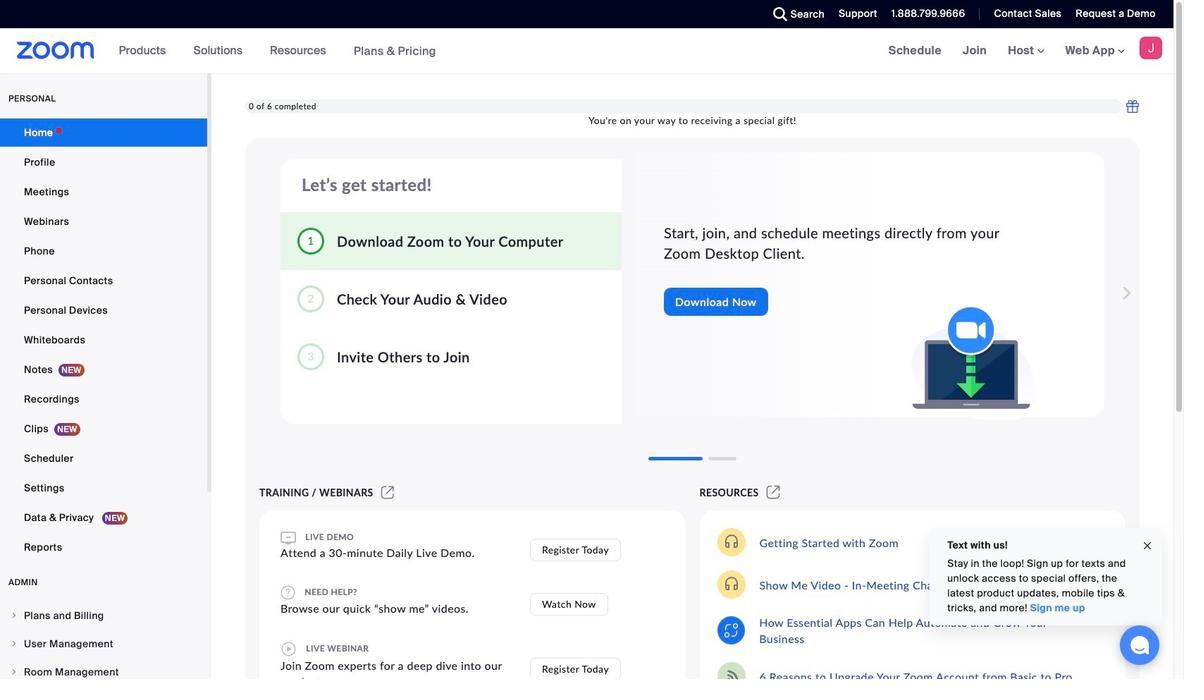 Task type: locate. For each thing, give the bounding box(es) containing it.
banner
[[0, 28, 1174, 74]]

2 vertical spatial menu item
[[0, 659, 207, 679]]

0 vertical spatial menu item
[[0, 602, 207, 629]]

right image
[[10, 668, 18, 676]]

1 menu item from the top
[[0, 602, 207, 629]]

window new image
[[765, 487, 783, 499]]

0 vertical spatial right image
[[10, 611, 18, 620]]

admin menu menu
[[0, 602, 207, 679]]

menu item
[[0, 602, 207, 629], [0, 630, 207, 657], [0, 659, 207, 679]]

2 menu item from the top
[[0, 630, 207, 657]]

3 menu item from the top
[[0, 659, 207, 679]]

meetings navigation
[[878, 28, 1174, 74]]

right image
[[10, 611, 18, 620], [10, 640, 18, 648]]

open chat image
[[1130, 635, 1150, 655]]

close image
[[1142, 538, 1154, 554]]

1 vertical spatial right image
[[10, 640, 18, 648]]

1 vertical spatial menu item
[[0, 630, 207, 657]]



Task type: vqa. For each thing, say whether or not it's contained in the screenshot.
Personal Menu menu
yes



Task type: describe. For each thing, give the bounding box(es) containing it.
2 right image from the top
[[10, 640, 18, 648]]

1 right image from the top
[[10, 611, 18, 620]]

window new image
[[379, 487, 396, 499]]

profile picture image
[[1140, 37, 1163, 59]]

personal menu menu
[[0, 118, 207, 563]]

product information navigation
[[108, 28, 447, 74]]

next image
[[1116, 279, 1135, 307]]

zoom logo image
[[17, 42, 94, 59]]



